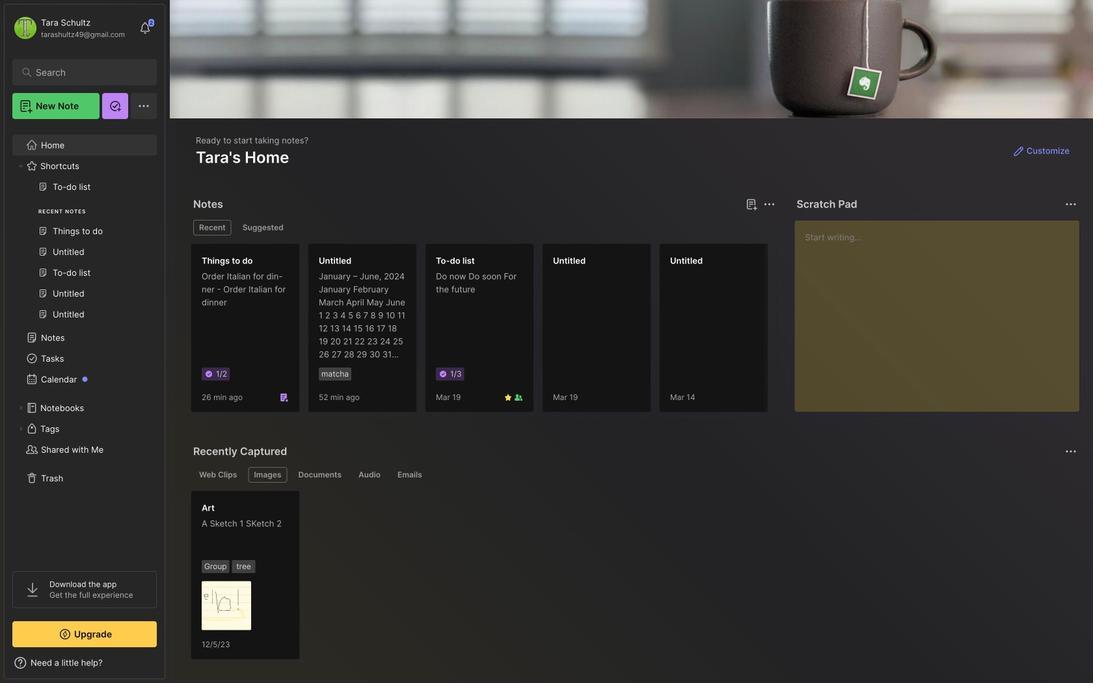 Task type: describe. For each thing, give the bounding box(es) containing it.
thumbnail image
[[202, 581, 251, 630]]

Search text field
[[36, 66, 140, 79]]

tree inside main 'element'
[[5, 127, 165, 560]]

2 tab list from the top
[[193, 467, 1075, 483]]

Start writing… text field
[[805, 221, 1079, 401]]

expand tags image
[[17, 425, 25, 433]]

0 horizontal spatial more actions image
[[761, 196, 777, 212]]

group inside tree
[[12, 176, 156, 332]]



Task type: vqa. For each thing, say whether or not it's contained in the screenshot.
"search box" inside the Main element
yes



Task type: locate. For each thing, give the bounding box(es) containing it.
tab
[[193, 220, 231, 236], [237, 220, 289, 236], [193, 467, 243, 483], [248, 467, 287, 483], [292, 467, 347, 483], [353, 467, 386, 483], [392, 467, 428, 483]]

tree
[[5, 127, 165, 560]]

1 tab list from the top
[[193, 220, 773, 236]]

none search field inside main 'element'
[[36, 64, 140, 80]]

more actions image
[[761, 196, 777, 212], [1063, 444, 1079, 459]]

expand notebooks image
[[17, 404, 25, 412]]

1 vertical spatial tab list
[[193, 467, 1075, 483]]

Account field
[[12, 15, 125, 41]]

1 vertical spatial more actions image
[[1063, 444, 1079, 459]]

click to collapse image
[[164, 659, 174, 675]]

0 vertical spatial tab list
[[193, 220, 773, 236]]

more actions image
[[1063, 196, 1079, 212]]

0 vertical spatial more actions image
[[761, 196, 777, 212]]

row group
[[191, 243, 1093, 420]]

1 horizontal spatial more actions image
[[1063, 444, 1079, 459]]

group
[[12, 176, 156, 332]]

None search field
[[36, 64, 140, 80]]

tab list
[[193, 220, 773, 236], [193, 467, 1075, 483]]

main element
[[0, 0, 169, 683]]

WHAT'S NEW field
[[5, 653, 165, 673]]

More actions field
[[760, 195, 778, 213], [1062, 195, 1080, 213], [1062, 442, 1080, 461]]



